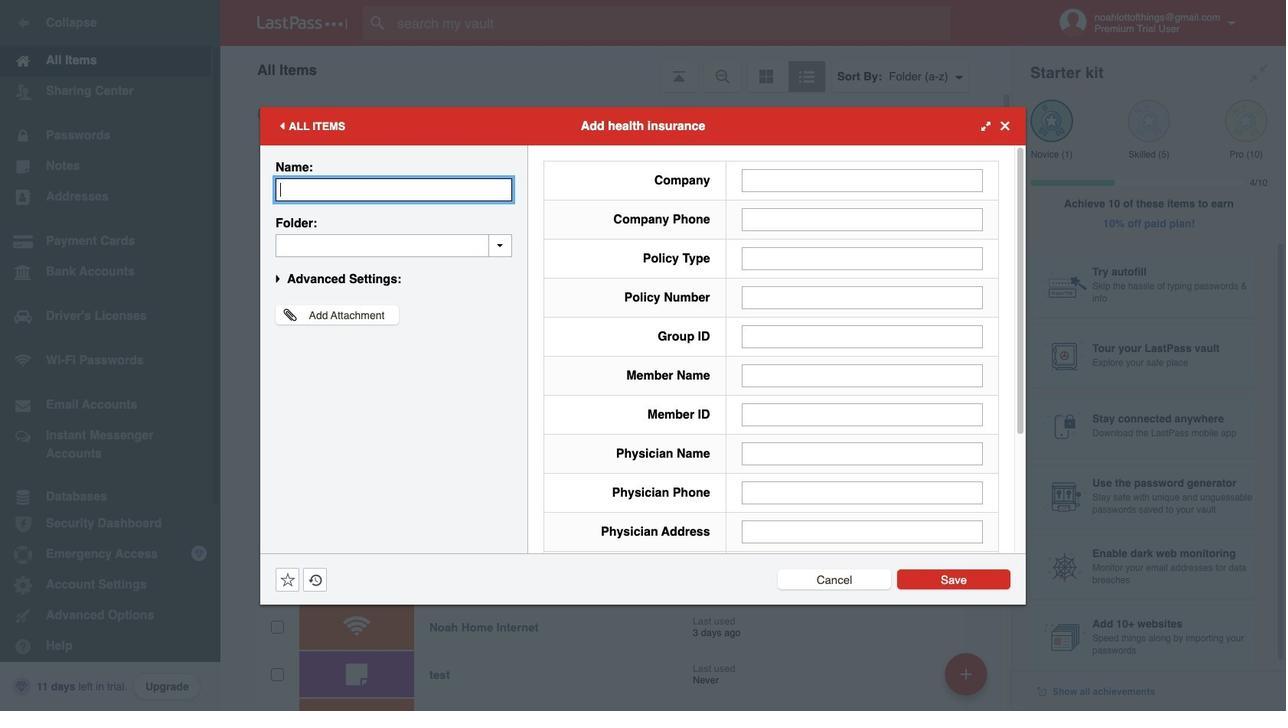 Task type: locate. For each thing, give the bounding box(es) containing it.
new item image
[[961, 669, 972, 679]]

None text field
[[742, 169, 983, 192], [276, 234, 512, 257], [742, 247, 983, 270], [742, 325, 983, 348], [742, 364, 983, 387], [742, 481, 983, 504], [742, 169, 983, 192], [276, 234, 512, 257], [742, 247, 983, 270], [742, 325, 983, 348], [742, 364, 983, 387], [742, 481, 983, 504]]

new item navigation
[[939, 648, 997, 711]]

dialog
[[260, 107, 1026, 702]]

search my vault text field
[[363, 6, 975, 40]]

None text field
[[276, 178, 512, 201], [742, 208, 983, 231], [742, 286, 983, 309], [742, 403, 983, 426], [742, 442, 983, 465], [742, 520, 983, 543], [276, 178, 512, 201], [742, 208, 983, 231], [742, 286, 983, 309], [742, 403, 983, 426], [742, 442, 983, 465], [742, 520, 983, 543]]



Task type: describe. For each thing, give the bounding box(es) containing it.
vault options navigation
[[221, 46, 1012, 92]]

Search search field
[[363, 6, 975, 40]]

lastpass image
[[257, 16, 348, 30]]

main navigation navigation
[[0, 0, 221, 711]]



Task type: vqa. For each thing, say whether or not it's contained in the screenshot.
dialog
yes



